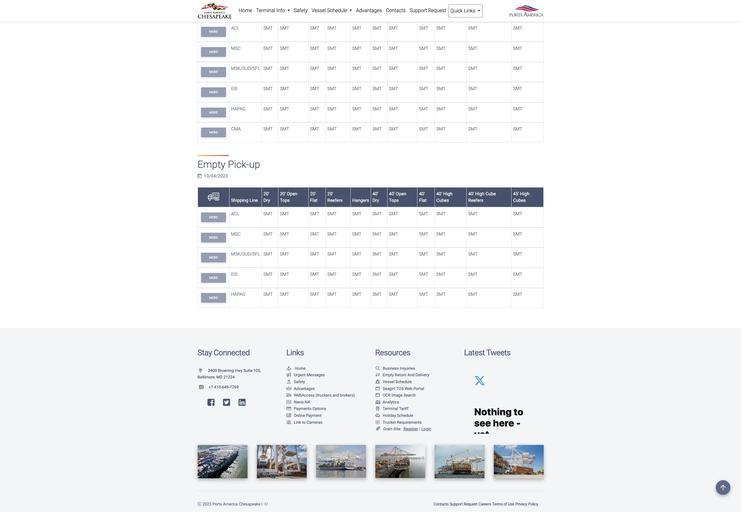 Task type: describe. For each thing, give the bounding box(es) containing it.
2 20' dry from the top
[[264, 191, 270, 203]]

1 vertical spatial vessel schedule
[[383, 379, 412, 384]]

home link for urgent messages link
[[287, 366, 306, 371]]

1 20' dry from the top
[[264, 6, 270, 18]]

careers
[[479, 502, 492, 506]]

links inside quick links link
[[464, 8, 476, 14]]

empty for empty return and delivery
[[383, 373, 394, 377]]

2 40' high cubes from the top
[[437, 191, 453, 203]]

grain
[[383, 427, 393, 431]]

seagirt tos web portal
[[383, 386, 424, 391]]

1 40' high cubes from the top
[[437, 6, 453, 18]]

1 vertical spatial request
[[464, 502, 478, 506]]

list alt image
[[376, 421, 381, 425]]

business
[[383, 366, 399, 371]]

1 horizontal spatial advantages link
[[354, 4, 384, 17]]

1 20' flat from the top
[[310, 6, 318, 18]]

seagirt tos web portal link
[[376, 386, 424, 391]]

and
[[333, 393, 339, 398]]

0 vertical spatial schedule
[[327, 7, 347, 13]]

safety inside safety link
[[294, 7, 308, 13]]

0 vertical spatial request
[[429, 7, 447, 13]]

0 horizontal spatial vessel schedule link
[[310, 4, 354, 17]]

2 40' dry from the top
[[373, 191, 379, 203]]

quick links link
[[449, 4, 483, 17]]

md
[[217, 375, 223, 380]]

navis n4
[[294, 400, 310, 404]]

up
[[249, 159, 260, 170]]

stay connected
[[198, 348, 250, 357]]

n4
[[305, 400, 310, 404]]

suite
[[244, 368, 253, 373]]

terminal info
[[256, 7, 286, 13]]

privacy policy link
[[515, 498, 539, 509]]

browser image
[[376, 394, 381, 398]]

linkedin image
[[239, 398, 246, 406]]

careers link
[[478, 498, 492, 509]]

seagirt
[[383, 386, 396, 391]]

container storage image
[[287, 400, 292, 404]]

trucker requirements
[[383, 420, 422, 425]]

cma
[[231, 126, 241, 132]]

webaccess
[[294, 393, 315, 398]]

browser image
[[376, 387, 381, 391]]

map marker alt image
[[199, 369, 207, 373]]

empty return and delivery link
[[376, 373, 430, 377]]

1 vertical spatial links
[[287, 348, 304, 357]]

online
[[294, 413, 305, 418]]

go to top image
[[716, 480, 731, 495]]

business inquiries
[[383, 366, 415, 371]]

1 40' open tops from the top
[[389, 6, 407, 18]]

info
[[277, 7, 285, 13]]

2400 broening hwy suite 105, baltimore, md 21224
[[198, 368, 261, 380]]

ship image
[[376, 380, 381, 384]]

latest
[[464, 348, 485, 357]]

inquiries
[[400, 366, 415, 371]]

ocr image search link
[[376, 393, 416, 398]]

trucker requirements link
[[376, 420, 422, 425]]

login link
[[422, 427, 432, 431]]

america
[[223, 502, 238, 506]]

649-
[[222, 385, 230, 389]]

register link
[[403, 427, 419, 431]]

ocr image search
[[383, 393, 416, 398]]

safety link for the terminal info link
[[292, 4, 310, 17]]

login
[[422, 427, 432, 431]]

terminal for terminal info
[[256, 7, 275, 13]]

empty for empty pick-up
[[198, 159, 226, 170]]

terms of use link
[[492, 498, 515, 509]]

exchange image
[[376, 373, 381, 377]]

of
[[504, 502, 507, 506]]

holiday
[[383, 413, 396, 418]]

2 msk/sud/sfl from the top
[[231, 252, 260, 257]]

0 horizontal spatial vessel schedule
[[312, 7, 349, 13]]

terminal for terminal tariff
[[383, 406, 398, 411]]

1 acl from the top
[[231, 26, 239, 31]]

105,
[[254, 368, 261, 373]]

chesapeake
[[239, 502, 261, 506]]

2 20' flat from the top
[[310, 191, 318, 203]]

1 40' high cube reefers from the top
[[469, 6, 496, 18]]

urgent messages link
[[287, 373, 325, 377]]

1 cube from the top
[[486, 6, 496, 11]]

0 horizontal spatial contacts link
[[384, 4, 408, 17]]

1 vertical spatial advantages link
[[287, 386, 315, 391]]

1 shipping line from the top
[[231, 12, 258, 18]]

search
[[404, 393, 416, 398]]

quick links
[[451, 8, 477, 14]]

navis
[[294, 400, 304, 404]]

1 40' flat from the top
[[419, 6, 427, 18]]

terminal info link
[[254, 4, 292, 17]]

2400
[[208, 368, 217, 373]]

2 shipping line from the top
[[231, 198, 258, 203]]

2023
[[203, 502, 212, 506]]

2 20' open tops from the top
[[280, 191, 298, 203]]

21224
[[224, 375, 235, 380]]

1 vertical spatial support
[[450, 502, 463, 506]]

anchor image
[[287, 367, 292, 371]]

empty pick-up
[[198, 159, 260, 170]]

1 20' open tops from the top
[[280, 6, 298, 18]]

1 vertical spatial vessel
[[383, 379, 395, 384]]

holiday schedule
[[383, 413, 414, 418]]

holiday schedule link
[[376, 413, 414, 418]]

ocr
[[383, 393, 391, 398]]

0 horizontal spatial |
[[262, 502, 263, 506]]

support request
[[410, 7, 447, 13]]

grain site: register | login
[[383, 426, 432, 432]]

(truckers
[[316, 393, 332, 398]]

2 line from the top
[[250, 198, 258, 203]]

0 vertical spatial vessel
[[312, 7, 326, 13]]

2 acl from the top
[[231, 211, 239, 217]]

file invoice image
[[376, 407, 381, 411]]

link to cameras link
[[287, 420, 323, 425]]

baltimore,
[[198, 375, 216, 380]]

1 msk/sud/sfl from the top
[[231, 66, 260, 71]]

1 20' reefers from the top
[[328, 6, 343, 18]]

business inquiries link
[[376, 366, 415, 371]]

schedule for bells "icon"
[[397, 413, 414, 418]]

0 vertical spatial home
[[239, 7, 252, 13]]

link
[[294, 420, 301, 425]]

tariff
[[399, 406, 409, 411]]

hand receiving image
[[287, 387, 292, 391]]

return
[[395, 373, 407, 377]]

payment
[[306, 413, 322, 418]]

7769
[[230, 385, 239, 389]]

home link for the terminal info link
[[237, 4, 254, 17]]

1 hapag from the top
[[231, 106, 246, 112]]

1 vertical spatial home
[[295, 366, 306, 371]]

payments
[[294, 406, 312, 411]]

and
[[408, 373, 415, 377]]

payments options
[[294, 406, 327, 411]]

online payment
[[294, 413, 322, 418]]

schedule for ship "image"
[[396, 379, 412, 384]]

1 shipping from the top
[[231, 12, 249, 18]]



Task type: locate. For each thing, give the bounding box(es) containing it.
user hard hat image
[[287, 380, 292, 384]]

2 hapag from the top
[[231, 292, 246, 297]]

0 horizontal spatial support request link
[[408, 4, 449, 17]]

contacts support request careers terms of use privacy policy
[[434, 502, 539, 506]]

support request link
[[408, 4, 449, 17], [450, 498, 478, 509]]

0 vertical spatial 40' high cube reefers
[[469, 6, 496, 18]]

empty
[[198, 159, 226, 170], [383, 373, 394, 377]]

1 horizontal spatial home
[[295, 366, 306, 371]]

1 vertical spatial 40' flat
[[419, 191, 427, 203]]

0 vertical spatial 20' dry
[[264, 6, 270, 18]]

1 vertical spatial cube
[[486, 191, 496, 196]]

1 vertical spatial vessel schedule link
[[376, 379, 412, 384]]

1 vertical spatial 20' reefers
[[328, 191, 343, 203]]

0 vertical spatial 40' open tops
[[389, 6, 407, 18]]

0 vertical spatial eis
[[231, 86, 238, 91]]

flat
[[310, 12, 318, 18], [419, 12, 427, 18], [310, 198, 318, 203], [419, 198, 427, 203]]

1 vertical spatial empty
[[383, 373, 394, 377]]

0 vertical spatial shipping
[[231, 12, 249, 18]]

0 vertical spatial home link
[[237, 4, 254, 17]]

cube
[[486, 6, 496, 11], [486, 191, 496, 196]]

web
[[405, 386, 413, 391]]

connected
[[214, 348, 250, 357]]

2 40' open tops from the top
[[389, 191, 407, 203]]

1 vertical spatial home link
[[287, 366, 306, 371]]

msk/sud/sfl
[[231, 66, 260, 71], [231, 252, 260, 257]]

0 vertical spatial safety link
[[292, 4, 310, 17]]

empty up 10/04/2023
[[198, 159, 226, 170]]

1 horizontal spatial support
[[450, 502, 463, 506]]

tos
[[397, 386, 404, 391]]

2 msc from the top
[[231, 231, 241, 237]]

1 vertical spatial msc
[[231, 231, 241, 237]]

trucker
[[383, 420, 396, 425]]

0 vertical spatial hapag
[[231, 106, 246, 112]]

bullhorn image
[[287, 373, 292, 377]]

1 vertical spatial 20' open tops
[[280, 191, 298, 203]]

0 vertical spatial advantages link
[[354, 4, 384, 17]]

| left sign in icon
[[262, 502, 263, 506]]

0 horizontal spatial terminal
[[256, 7, 275, 13]]

phone office image
[[199, 385, 209, 389]]

1 horizontal spatial links
[[464, 8, 476, 14]]

410-
[[214, 385, 222, 389]]

1 vertical spatial 20' flat
[[310, 191, 318, 203]]

0 vertical spatial msc
[[231, 46, 241, 51]]

20' dry
[[264, 6, 270, 18], [264, 191, 270, 203]]

tops
[[280, 12, 290, 18], [389, 12, 399, 18], [280, 198, 290, 203], [389, 198, 399, 203]]

calendar day image
[[198, 174, 202, 178]]

1 vertical spatial support request link
[[450, 498, 478, 509]]

pick-
[[228, 159, 249, 170]]

1 vertical spatial shipping line
[[231, 198, 258, 203]]

copyright image
[[198, 502, 202, 506]]

ports
[[213, 502, 222, 506]]

empty down business
[[383, 373, 394, 377]]

2 40' flat from the top
[[419, 191, 427, 203]]

online payment link
[[287, 413, 322, 418]]

terminal tariff link
[[376, 406, 409, 411]]

urgent messages
[[294, 373, 325, 377]]

advantages link
[[354, 4, 384, 17], [287, 386, 315, 391]]

0 vertical spatial 40' high cubes
[[437, 6, 453, 18]]

0 horizontal spatial advantages
[[294, 386, 315, 391]]

0 horizontal spatial support
[[410, 7, 427, 13]]

request left the 'careers'
[[464, 502, 478, 506]]

0 horizontal spatial links
[[287, 348, 304, 357]]

45'
[[514, 6, 519, 11], [514, 191, 519, 196]]

1 horizontal spatial support request link
[[450, 498, 478, 509]]

brokers)
[[340, 393, 355, 398]]

2 safety from the top
[[294, 379, 305, 384]]

eis
[[231, 86, 238, 91], [231, 272, 238, 277]]

1 horizontal spatial advantages
[[356, 7, 382, 13]]

terminal down analytics at right bottom
[[383, 406, 398, 411]]

hwy
[[235, 368, 243, 373]]

1 vertical spatial eis
[[231, 272, 238, 277]]

hangers
[[353, 12, 369, 18], [353, 198, 369, 203]]

dry
[[264, 12, 270, 18], [373, 12, 379, 18], [264, 198, 270, 203], [373, 198, 379, 203]]

sign in image
[[264, 502, 268, 506]]

camera image
[[287, 421, 292, 425]]

navis n4 link
[[287, 400, 310, 404]]

credit card image
[[287, 407, 292, 411]]

home link up urgent
[[287, 366, 306, 371]]

links up "anchor" "icon"
[[287, 348, 304, 357]]

0 vertical spatial support request link
[[408, 4, 449, 17]]

0 vertical spatial support
[[410, 7, 427, 13]]

1 vertical spatial schedule
[[396, 379, 412, 384]]

latest tweets
[[464, 348, 511, 357]]

1 45' high cubes from the top
[[514, 6, 530, 18]]

1 vertical spatial line
[[250, 198, 258, 203]]

0 vertical spatial vessel schedule link
[[310, 4, 354, 17]]

+1 410-649-7769
[[209, 385, 239, 389]]

contacts for contacts
[[386, 7, 406, 13]]

| left login
[[420, 426, 421, 432]]

1 eis from the top
[[231, 86, 238, 91]]

1 msc from the top
[[231, 46, 241, 51]]

0 vertical spatial safety
[[294, 7, 308, 13]]

0 vertical spatial terminal
[[256, 7, 275, 13]]

2 cube from the top
[[486, 191, 496, 196]]

2400 broening hwy suite 105, baltimore, md 21224 link
[[198, 368, 261, 380]]

0 horizontal spatial empty
[[198, 159, 226, 170]]

0 horizontal spatial home link
[[237, 4, 254, 17]]

0 vertical spatial shipping line
[[231, 12, 258, 18]]

0 horizontal spatial home
[[239, 7, 252, 13]]

requirements
[[397, 420, 422, 425]]

2 45' from the top
[[514, 191, 519, 196]]

1 vertical spatial |
[[262, 502, 263, 506]]

20' flat
[[310, 6, 318, 18], [310, 191, 318, 203]]

2 40' high cube reefers from the top
[[469, 191, 496, 203]]

0 vertical spatial empty
[[198, 159, 226, 170]]

contacts for contacts support request careers terms of use privacy policy
[[434, 502, 449, 506]]

truck container image
[[287, 394, 292, 398]]

hapag
[[231, 106, 246, 112], [231, 292, 246, 297]]

safety
[[294, 7, 308, 13], [294, 379, 305, 384]]

1 40' dry from the top
[[373, 6, 379, 18]]

0 vertical spatial vessel schedule
[[312, 7, 349, 13]]

1 vertical spatial acl
[[231, 211, 239, 217]]

1 safety from the top
[[294, 7, 308, 13]]

safety right info
[[294, 7, 308, 13]]

2023 ports america chesapeake |
[[202, 502, 264, 506]]

empty return and delivery
[[383, 373, 430, 377]]

wheat image
[[376, 427, 381, 431]]

credit card front image
[[287, 414, 292, 418]]

40' open tops
[[389, 6, 407, 18], [389, 191, 407, 203]]

0 vertical spatial 20' open tops
[[280, 6, 298, 18]]

0 vertical spatial 20' reefers
[[328, 6, 343, 18]]

1 horizontal spatial |
[[420, 426, 421, 432]]

payments options link
[[287, 406, 327, 411]]

40' flat
[[419, 6, 427, 18], [419, 191, 427, 203]]

0 horizontal spatial advantages link
[[287, 386, 315, 391]]

2 shipping from the top
[[231, 198, 249, 203]]

terminal left info
[[256, 7, 275, 13]]

broening
[[218, 368, 234, 373]]

home left terminal info
[[239, 7, 252, 13]]

1 vertical spatial 40' dry
[[373, 191, 379, 203]]

1 hangers from the top
[[353, 12, 369, 18]]

1 horizontal spatial contacts link
[[434, 498, 450, 509]]

stay
[[198, 348, 212, 357]]

0 vertical spatial links
[[464, 8, 476, 14]]

links right quick
[[464, 8, 476, 14]]

+1 410-649-7769 link
[[198, 385, 239, 389]]

shipping line
[[231, 12, 258, 18], [231, 198, 258, 203]]

1 horizontal spatial home link
[[287, 366, 306, 371]]

shipping
[[231, 12, 249, 18], [231, 198, 249, 203]]

to
[[302, 420, 306, 425]]

0 vertical spatial contacts link
[[384, 4, 408, 17]]

1 vertical spatial 40' high cube reefers
[[469, 191, 496, 203]]

high
[[444, 6, 453, 11], [476, 6, 485, 11], [521, 6, 530, 11], [444, 191, 453, 196], [476, 191, 485, 196], [521, 191, 530, 196]]

safety link right info
[[292, 4, 310, 17]]

home
[[239, 7, 252, 13], [295, 366, 306, 371]]

request left quick
[[429, 7, 447, 13]]

0 horizontal spatial request
[[429, 7, 447, 13]]

1 vertical spatial msk/sud/sfl
[[231, 252, 260, 257]]

1 horizontal spatial contacts
[[434, 502, 449, 506]]

support
[[410, 7, 427, 13], [450, 502, 463, 506]]

1 horizontal spatial terminal
[[383, 406, 398, 411]]

urgent
[[294, 373, 306, 377]]

+1
[[209, 385, 213, 389]]

2 45' high cubes from the top
[[514, 191, 530, 203]]

40' dry
[[373, 6, 379, 18], [373, 191, 379, 203]]

safety link for urgent messages link
[[287, 379, 305, 384]]

20' open tops
[[280, 6, 298, 18], [280, 191, 298, 203]]

tweets
[[487, 348, 511, 357]]

2 20' reefers from the top
[[328, 191, 343, 203]]

bells image
[[376, 414, 381, 418]]

contacts link
[[384, 4, 408, 17], [434, 498, 450, 509]]

safety link down urgent
[[287, 379, 305, 384]]

twitter square image
[[223, 398, 230, 406]]

1 vertical spatial contacts
[[434, 502, 449, 506]]

1 horizontal spatial empty
[[383, 373, 394, 377]]

facebook square image
[[208, 398, 215, 406]]

1 vertical spatial terminal
[[383, 406, 398, 411]]

1 vertical spatial 40' high cubes
[[437, 191, 453, 203]]

1 horizontal spatial request
[[464, 502, 478, 506]]

0 vertical spatial 40' flat
[[419, 6, 427, 18]]

privacy
[[516, 502, 528, 506]]

1 horizontal spatial vessel
[[383, 379, 395, 384]]

policy
[[529, 502, 539, 506]]

1 vertical spatial safety
[[294, 379, 305, 384]]

1 vertical spatial hapag
[[231, 292, 246, 297]]

0 vertical spatial advantages
[[356, 7, 382, 13]]

0 horizontal spatial contacts
[[386, 7, 406, 13]]

analytics
[[383, 400, 399, 404]]

2 hangers from the top
[[353, 198, 369, 203]]

1 vertical spatial 45' high cubes
[[514, 191, 530, 203]]

0 vertical spatial contacts
[[386, 7, 406, 13]]

analytics image
[[376, 400, 381, 404]]

portal
[[414, 386, 424, 391]]

1 horizontal spatial vessel schedule link
[[376, 379, 412, 384]]

0 vertical spatial 45' high cubes
[[514, 6, 530, 18]]

analytics link
[[376, 400, 399, 404]]

1 line from the top
[[250, 12, 258, 18]]

search image
[[376, 367, 381, 371]]

0 vertical spatial |
[[420, 426, 421, 432]]

40' high cube reefers
[[469, 6, 496, 18], [469, 191, 496, 203]]

0 vertical spatial hangers
[[353, 12, 369, 18]]

0 vertical spatial msk/sud/sfl
[[231, 66, 260, 71]]

vessel
[[312, 7, 326, 13], [383, 379, 395, 384]]

image
[[392, 393, 403, 398]]

|
[[420, 426, 421, 432], [262, 502, 263, 506]]

terminal tariff
[[383, 406, 409, 411]]

1 vertical spatial 20' dry
[[264, 191, 270, 203]]

home link left terminal info
[[237, 4, 254, 17]]

safety down urgent
[[294, 379, 305, 384]]

0 vertical spatial cube
[[486, 6, 496, 11]]

webaccess (truckers and brokers)
[[294, 393, 355, 398]]

0 vertical spatial 40' dry
[[373, 6, 379, 18]]

options
[[313, 406, 327, 411]]

1 horizontal spatial vessel schedule
[[383, 379, 412, 384]]

use
[[508, 502, 515, 506]]

contacts
[[386, 7, 406, 13], [434, 502, 449, 506]]

support request link left the 'careers'
[[450, 498, 478, 509]]

2 eis from the top
[[231, 272, 238, 277]]

support request link left quick
[[408, 4, 449, 17]]

request
[[429, 7, 447, 13], [464, 502, 478, 506]]

1 vertical spatial advantages
[[294, 386, 315, 391]]

10/04/2023
[[204, 174, 228, 179]]

link to cameras
[[294, 420, 323, 425]]

0 vertical spatial line
[[250, 12, 258, 18]]

1 45' from the top
[[514, 6, 519, 11]]

0 vertical spatial acl
[[231, 26, 239, 31]]

home up urgent
[[295, 366, 306, 371]]



Task type: vqa. For each thing, say whether or not it's contained in the screenshot.
"Quick" corresponding to Quick Links
no



